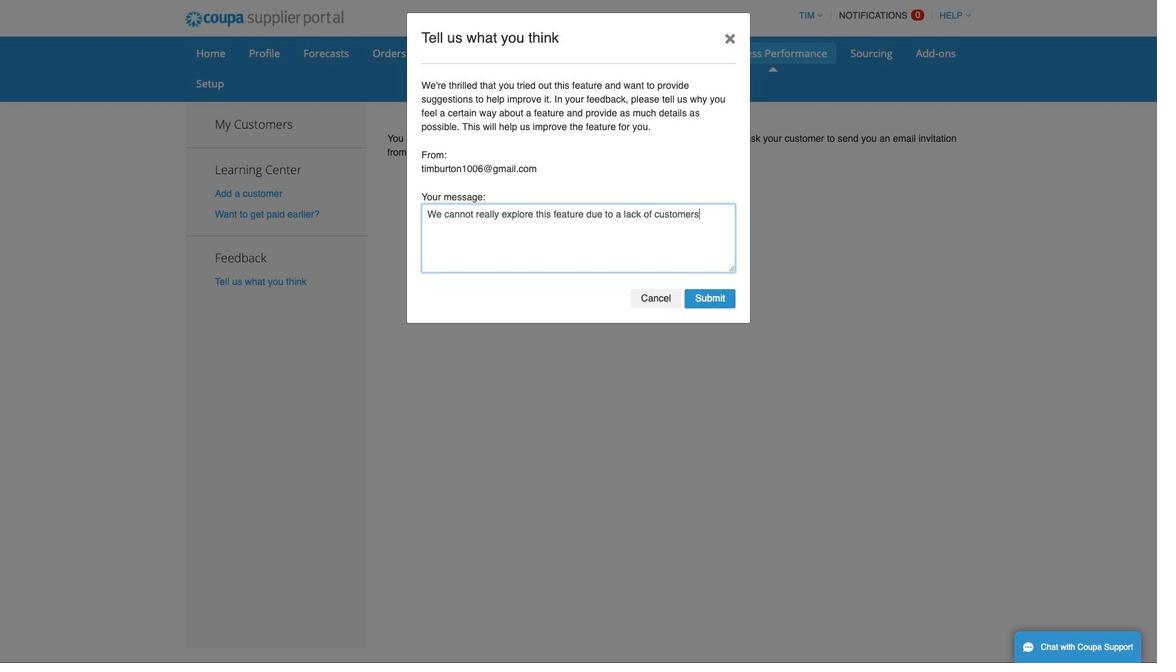 Task type: vqa. For each thing, say whether or not it's contained in the screenshot.
'dialog'
yes



Task type: describe. For each thing, give the bounding box(es) containing it.
coupa supplier portal image
[[176, 2, 353, 37]]



Task type: locate. For each thing, give the bounding box(es) containing it.
None text field
[[422, 204, 736, 273]]

dialog
[[406, 12, 751, 324]]



